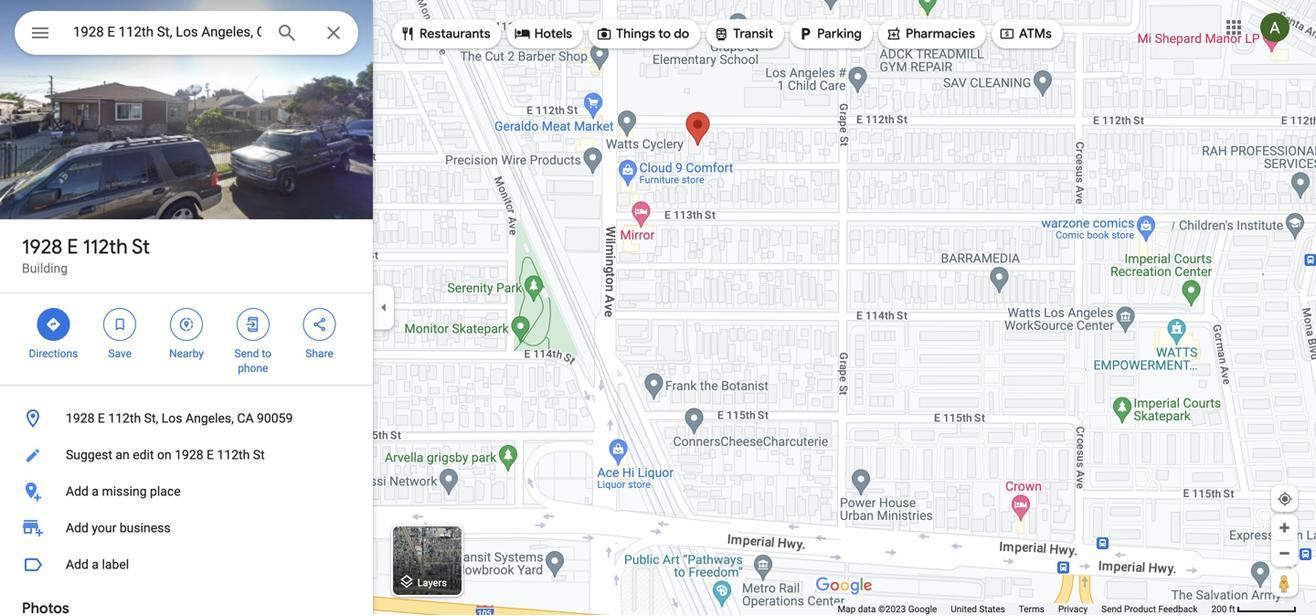 Task type: describe. For each thing, give the bounding box(es) containing it.
building
[[22, 261, 68, 276]]


[[714, 24, 730, 44]]

show street view coverage image
[[1272, 570, 1299, 597]]

things
[[617, 26, 656, 42]]


[[178, 315, 195, 335]]

ft
[[1230, 604, 1236, 615]]

angeles,
[[186, 411, 234, 426]]

112th for st,
[[108, 411, 141, 426]]

united states
[[951, 604, 1006, 615]]

 transit
[[714, 24, 774, 44]]

to inside send to phone
[[262, 348, 272, 360]]

collapse side panel image
[[374, 298, 394, 318]]


[[112, 315, 128, 335]]

nearby
[[169, 348, 204, 360]]

united
[[951, 604, 978, 615]]

an
[[116, 448, 130, 463]]


[[245, 315, 261, 335]]

states
[[980, 604, 1006, 615]]

send for send product feedback
[[1102, 604, 1123, 615]]

1928 for st
[[22, 234, 62, 260]]

 button
[[15, 11, 66, 59]]

send product feedback
[[1102, 604, 1198, 615]]

suggest
[[66, 448, 112, 463]]

business
[[120, 521, 171, 536]]

a for missing
[[92, 484, 99, 499]]

2 horizontal spatial 1928
[[175, 448, 204, 463]]

atms
[[1020, 26, 1053, 42]]

200 ft button
[[1212, 604, 1298, 615]]

1928 E 112th St, Los Angeles, CA 90059 field
[[15, 11, 359, 55]]

restaurants
[[420, 26, 491, 42]]

200
[[1212, 604, 1228, 615]]

add a label button
[[0, 547, 373, 583]]

 atms
[[1000, 24, 1053, 44]]

los
[[162, 411, 182, 426]]

show your location image
[[1278, 491, 1294, 508]]


[[515, 24, 531, 44]]

add a missing place button
[[0, 474, 373, 510]]

2 vertical spatial 112th
[[217, 448, 250, 463]]


[[29, 20, 51, 46]]

google maps element
[[0, 0, 1317, 615]]

send to phone
[[235, 348, 272, 375]]

map
[[838, 604, 856, 615]]

add for add a missing place
[[66, 484, 89, 499]]

missing
[[102, 484, 147, 499]]

1928 e 112th st main content
[[0, 0, 373, 615]]

phone
[[238, 362, 268, 375]]

send for send to phone
[[235, 348, 259, 360]]

share
[[306, 348, 334, 360]]

add a missing place
[[66, 484, 181, 499]]

e for st
[[67, 234, 78, 260]]


[[886, 24, 903, 44]]

add for add your business
[[66, 521, 89, 536]]



Task type: vqa. For each thing, say whether or not it's contained in the screenshot.


Task type: locate. For each thing, give the bounding box(es) containing it.
a left missing
[[92, 484, 99, 499]]

0 vertical spatial a
[[92, 484, 99, 499]]

e
[[67, 234, 78, 260], [98, 411, 105, 426], [207, 448, 214, 463]]

save
[[108, 348, 132, 360]]

hotels
[[535, 26, 573, 42]]

directions
[[29, 348, 78, 360]]

terms button
[[1020, 604, 1045, 615]]

actions for 1928 e 112th st region
[[0, 294, 373, 385]]

google account: angela cha  
(angela.cha@adept.ai) image
[[1261, 13, 1290, 42]]

google
[[909, 604, 938, 615]]


[[596, 24, 613, 44]]

0 horizontal spatial st
[[132, 234, 150, 260]]

112th for st
[[83, 234, 128, 260]]

to
[[659, 26, 671, 42], [262, 348, 272, 360]]

1 vertical spatial st
[[253, 448, 265, 463]]

send left product
[[1102, 604, 1123, 615]]

e up suggest
[[98, 411, 105, 426]]

label
[[102, 557, 129, 573]]

1928 right on
[[175, 448, 204, 463]]

1928 e 112th st, los angeles, ca 90059
[[66, 411, 293, 426]]

add your business link
[[0, 510, 373, 547]]

2 vertical spatial 1928
[[175, 448, 204, 463]]

data
[[858, 604, 877, 615]]

add left label
[[66, 557, 89, 573]]

1928 up suggest
[[66, 411, 95, 426]]

 search field
[[15, 11, 359, 59]]

112th down ca
[[217, 448, 250, 463]]

 pharmacies
[[886, 24, 976, 44]]

feedback
[[1159, 604, 1198, 615]]

 restaurants
[[400, 24, 491, 44]]

1 vertical spatial to
[[262, 348, 272, 360]]


[[798, 24, 814, 44]]

add inside button
[[66, 557, 89, 573]]


[[311, 315, 328, 335]]

a inside button
[[92, 557, 99, 573]]

3 add from the top
[[66, 557, 89, 573]]

 hotels
[[515, 24, 573, 44]]

0 vertical spatial to
[[659, 26, 671, 42]]

200 ft
[[1212, 604, 1236, 615]]

none field inside 1928 e 112th st, los angeles, ca 90059 field
[[73, 21, 262, 43]]

zoom out image
[[1279, 547, 1292, 561]]

to inside  things to do
[[659, 26, 671, 42]]

0 horizontal spatial to
[[262, 348, 272, 360]]

add inside button
[[66, 484, 89, 499]]

edit
[[133, 448, 154, 463]]

0 horizontal spatial 1928
[[22, 234, 62, 260]]

1 vertical spatial e
[[98, 411, 105, 426]]

1 vertical spatial add
[[66, 521, 89, 536]]

2 a from the top
[[92, 557, 99, 573]]

add a label
[[66, 557, 129, 573]]

add left your
[[66, 521, 89, 536]]

90059
[[257, 411, 293, 426]]

suggest an edit on 1928 e 112th st
[[66, 448, 265, 463]]

parking
[[818, 26, 862, 42]]

footer inside google maps element
[[838, 604, 1212, 615]]

e up building
[[67, 234, 78, 260]]

add your business
[[66, 521, 171, 536]]

add
[[66, 484, 89, 499], [66, 521, 89, 536], [66, 557, 89, 573]]

0 vertical spatial e
[[67, 234, 78, 260]]

transit
[[734, 26, 774, 42]]

e for st,
[[98, 411, 105, 426]]

place
[[150, 484, 181, 499]]

112th left 'st,'
[[108, 411, 141, 426]]

0 vertical spatial 1928
[[22, 234, 62, 260]]

1 a from the top
[[92, 484, 99, 499]]

0 vertical spatial 112th
[[83, 234, 128, 260]]

to left do
[[659, 26, 671, 42]]


[[1000, 24, 1016, 44]]

0 vertical spatial send
[[235, 348, 259, 360]]

2 horizontal spatial e
[[207, 448, 214, 463]]

0 vertical spatial add
[[66, 484, 89, 499]]

 parking
[[798, 24, 862, 44]]

112th up 
[[83, 234, 128, 260]]

on
[[157, 448, 172, 463]]

pharmacies
[[906, 26, 976, 42]]

©2023
[[879, 604, 907, 615]]

send up phone
[[235, 348, 259, 360]]

1928 up building
[[22, 234, 62, 260]]

send
[[235, 348, 259, 360], [1102, 604, 1123, 615]]

send product feedback button
[[1102, 604, 1198, 615]]

a left label
[[92, 557, 99, 573]]

1928 e 112th st building
[[22, 234, 150, 276]]

st inside 1928 e 112th st building
[[132, 234, 150, 260]]

0 vertical spatial st
[[132, 234, 150, 260]]

0 horizontal spatial send
[[235, 348, 259, 360]]


[[400, 24, 416, 44]]

layers
[[418, 577, 447, 589]]

e inside 1928 e 112th st building
[[67, 234, 78, 260]]

add for add a label
[[66, 557, 89, 573]]

suggest an edit on 1928 e 112th st button
[[0, 437, 373, 474]]

st,
[[144, 411, 158, 426]]

1928 inside 1928 e 112th st building
[[22, 234, 62, 260]]


[[45, 315, 62, 335]]

1 vertical spatial 112th
[[108, 411, 141, 426]]

st
[[132, 234, 150, 260], [253, 448, 265, 463]]

footer
[[838, 604, 1212, 615]]

united states button
[[951, 604, 1006, 615]]

2 vertical spatial add
[[66, 557, 89, 573]]

112th inside 1928 e 112th st building
[[83, 234, 128, 260]]

add down suggest
[[66, 484, 89, 499]]

a
[[92, 484, 99, 499], [92, 557, 99, 573]]

2 add from the top
[[66, 521, 89, 536]]

e down angeles,
[[207, 448, 214, 463]]

None field
[[73, 21, 262, 43]]

st inside button
[[253, 448, 265, 463]]

2 vertical spatial e
[[207, 448, 214, 463]]

privacy
[[1059, 604, 1088, 615]]

1 horizontal spatial 1928
[[66, 411, 95, 426]]

1 horizontal spatial e
[[98, 411, 105, 426]]

footer containing map data ©2023 google
[[838, 604, 1212, 615]]

1 horizontal spatial st
[[253, 448, 265, 463]]

1 horizontal spatial to
[[659, 26, 671, 42]]

zoom in image
[[1279, 521, 1292, 535]]

do
[[674, 26, 690, 42]]

1 vertical spatial 1928
[[66, 411, 95, 426]]

your
[[92, 521, 116, 536]]

1 vertical spatial a
[[92, 557, 99, 573]]

1928 e 112th st, los angeles, ca 90059 button
[[0, 401, 373, 437]]

1 horizontal spatial send
[[1102, 604, 1123, 615]]

product
[[1125, 604, 1157, 615]]

ca
[[237, 411, 254, 426]]

map data ©2023 google
[[838, 604, 938, 615]]

privacy button
[[1059, 604, 1088, 615]]

to up phone
[[262, 348, 272, 360]]

 things to do
[[596, 24, 690, 44]]

send inside button
[[1102, 604, 1123, 615]]

a for label
[[92, 557, 99, 573]]

a inside button
[[92, 484, 99, 499]]

1 add from the top
[[66, 484, 89, 499]]

1928
[[22, 234, 62, 260], [66, 411, 95, 426], [175, 448, 204, 463]]

1 vertical spatial send
[[1102, 604, 1123, 615]]

112th
[[83, 234, 128, 260], [108, 411, 141, 426], [217, 448, 250, 463]]

send inside send to phone
[[235, 348, 259, 360]]

0 horizontal spatial e
[[67, 234, 78, 260]]

1928 for st,
[[66, 411, 95, 426]]

terms
[[1020, 604, 1045, 615]]



